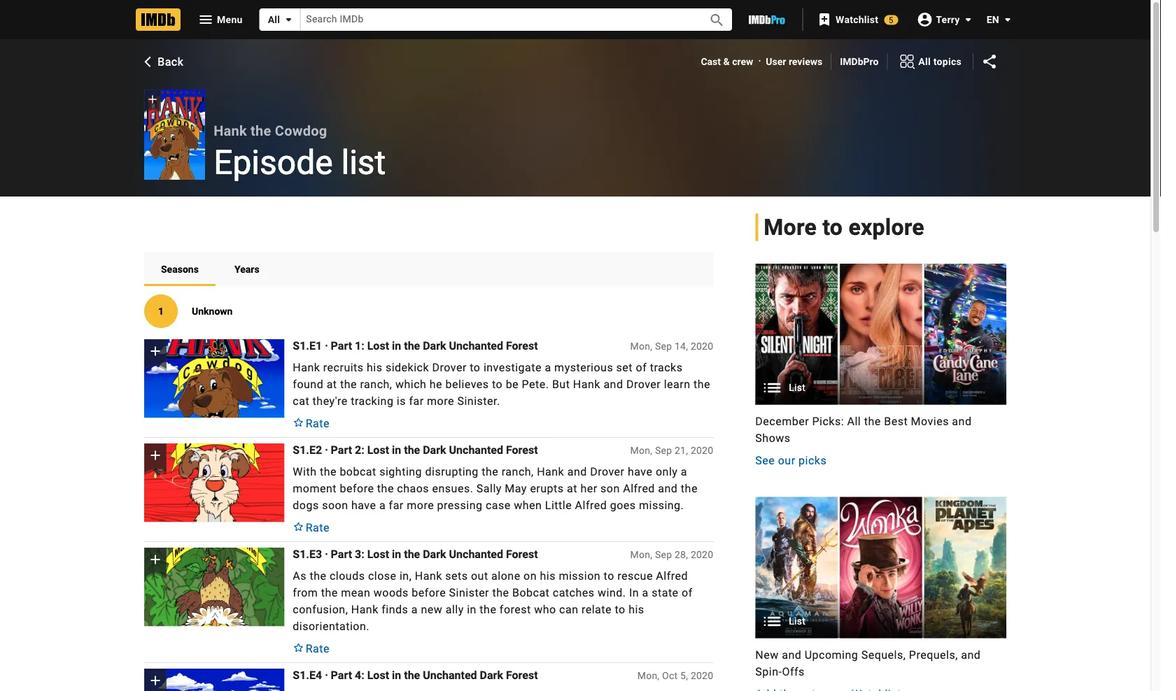 Task type: describe. For each thing, give the bounding box(es) containing it.
best
[[885, 415, 908, 429]]

alone
[[492, 570, 521, 583]]

2020 for with the bobcat sighting disrupting the ranch, hank and drover have only a moment before the chaos ensues. sally may erupts at her son alfred and the dogs soon have a far more pressing case when little alfred goes missing.
[[691, 445, 714, 457]]

mon, sep 21, 2020
[[631, 445, 714, 457]]

far inside with the bobcat sighting disrupting the ranch, hank and drover have only a moment before the chaos ensues. sally may erupts at her son alfred and the dogs soon have a far more pressing case when little alfred goes missing.
[[389, 499, 404, 512]]

part for 1:
[[331, 340, 352, 353]]

the up moment
[[320, 465, 337, 479]]

the up sidekick
[[404, 340, 420, 353]]

which
[[396, 378, 427, 391]]

bobcat
[[340, 465, 377, 479]]

add image for s1.e2
[[147, 447, 164, 464]]

cast & crew
[[701, 56, 754, 67]]

drover inside with the bobcat sighting disrupting the ranch, hank and drover have only a moment before the chaos ensues. sally may erupts at her son alfred and the dogs soon have a far more pressing case when little alfred goes missing.
[[590, 465, 625, 479]]

home image
[[136, 8, 181, 31]]

new and upcoming sequels, prequels, and spin-offs
[[756, 649, 981, 679]]

episode list
[[214, 143, 386, 182]]

1:
[[355, 340, 365, 353]]

mon, for mission
[[631, 549, 653, 561]]

4:
[[355, 669, 365, 683]]

en
[[987, 14, 1000, 25]]

catches
[[553, 586, 595, 600]]

hank inside with the bobcat sighting disrupting the ranch, hank and drover have only a moment before the chaos ensues. sally may erupts at her son alfred and the dogs soon have a far more pressing case when little alfred goes missing.
[[537, 465, 565, 479]]

s1.e1 ∙ part 1: lost in the dark unchanted forest
[[293, 340, 538, 353]]

december picks: all the best movies and shows
[[756, 415, 972, 446]]

user
[[766, 56, 787, 67]]

to left be
[[492, 378, 503, 391]]

may
[[505, 482, 527, 495]]

when
[[514, 499, 542, 512]]

arrow drop down image
[[961, 11, 977, 28]]

1 horizontal spatial alfred
[[623, 482, 655, 495]]

∙ for s1.e3
[[325, 548, 328, 562]]

be
[[506, 378, 519, 391]]

and up offs
[[782, 649, 802, 662]]

terry button
[[910, 7, 977, 32]]

list
[[341, 143, 386, 182]]

all for all topics
[[919, 56, 931, 67]]

forest
[[500, 603, 531, 617]]

mon, for tracks
[[631, 341, 653, 352]]

arrow left image
[[141, 55, 154, 68]]

s1.e3 ∙ part 3: lost in the dark unchanted forest link
[[293, 548, 538, 562]]

s1.e4 ∙ part 4: lost in the unchanted dark forest link
[[293, 669, 538, 683]]

hank down mean
[[351, 603, 379, 617]]

sighting
[[380, 465, 422, 479]]

hank the cowdog (2020) image for s1.e3 ∙ part 3: lost in the dark unchanted forest
[[144, 548, 285, 627]]

2:
[[355, 444, 365, 457]]

2020 for hank recruits his sidekick drover to investigate a mysterious set of tracks found at the ranch, which he believes to be pete. but hank and drover learn the cat they're tracking is far more sinister.
[[691, 341, 714, 352]]

lost for close
[[367, 548, 389, 562]]

list link for sequels,
[[756, 498, 1007, 639]]

oct
[[662, 670, 678, 682]]

goes
[[610, 499, 636, 512]]

mean
[[341, 586, 371, 600]]

cast
[[701, 56, 721, 67]]

All search field
[[260, 8, 733, 31]]

close
[[368, 570, 397, 583]]

3 add image from the top
[[147, 673, 164, 690]]

account circle image
[[917, 11, 934, 28]]

a right 'only'
[[681, 465, 688, 479]]

1 vertical spatial add image
[[147, 552, 164, 568]]

all inside the december picks: all the best movies and shows
[[848, 415, 861, 429]]

see
[[756, 455, 775, 468]]

explore
[[849, 214, 925, 241]]

s1.e3
[[293, 548, 322, 562]]

prequels,
[[910, 649, 959, 662]]

sep for the
[[655, 445, 672, 457]]

far inside hank recruits his sidekick drover to investigate a mysterious set of tracks found at the ranch, which he believes to be pete. but hank and drover learn the cat they're tracking is far more sinister.
[[409, 395, 424, 408]]

mon, sep 28, 2020
[[631, 549, 714, 561]]

a inside hank recruits his sidekick drover to investigate a mysterious set of tracks found at the ranch, which he believes to be pete. but hank and drover learn the cat they're tracking is far more sinister.
[[545, 361, 552, 374]]

all for all
[[268, 14, 280, 25]]

soon
[[322, 499, 348, 512]]

in right 4:
[[392, 669, 401, 683]]

more inside with the bobcat sighting disrupting the ranch, hank and drover have only a moment before the chaos ensues. sally may erupts at her son alfred and the dogs soon have a far more pressing case when little alfred goes missing.
[[407, 499, 434, 512]]

list link for the
[[756, 264, 1007, 405]]

years tab
[[216, 253, 279, 286]]

topics
[[934, 56, 962, 67]]

our
[[779, 455, 796, 468]]

s1.e2 ∙ part 2: lost in the dark unchanted forest link
[[293, 444, 538, 457]]

the up sighting
[[404, 444, 420, 457]]

0 horizontal spatial alfred
[[575, 499, 607, 512]]

rate button for as the clouds close in, hank sets out alone on his mission to rescue alfred from the mean woods before sinister the bobcat catches wind. in a state of confusion, hank finds a new ally in the forest who can relate to his disorientation.
[[287, 635, 335, 663]]

a down sighting
[[380, 499, 386, 512]]

son
[[601, 482, 620, 495]]

hank right 'in,' in the left of the page
[[415, 570, 442, 583]]

out
[[471, 570, 489, 583]]

woods
[[374, 586, 409, 600]]

s1.e4 ∙ part 4: lost in the unchanted dark forest
[[293, 669, 538, 683]]

mon, oct 5, 2020
[[638, 670, 714, 682]]

production art image for the
[[756, 264, 1007, 405]]

years
[[235, 264, 260, 275]]

unknown
[[192, 306, 233, 317]]

in for close
[[392, 548, 401, 562]]

in inside "as the clouds close in, hank sets out alone on his mission to rescue alfred from the mean woods before sinister the bobcat catches wind. in a state of confusion, hank finds a new ally in the forest who can relate to his disorientation."
[[467, 603, 477, 617]]

erupts
[[530, 482, 564, 495]]

with
[[293, 465, 317, 479]]

he
[[430, 378, 443, 391]]

the inside the december picks: all the best movies and shows
[[865, 415, 881, 429]]

Search IMDb text field
[[301, 9, 693, 31]]

sally
[[477, 482, 502, 495]]

found
[[293, 378, 324, 391]]

new
[[421, 603, 443, 617]]

∙ for s1.e2
[[325, 444, 328, 457]]

mysterious
[[555, 361, 614, 374]]

recruits
[[323, 361, 364, 374]]

arrow drop down image for en
[[1000, 11, 1017, 28]]

lost for sidekick
[[367, 340, 389, 353]]

rate for with the bobcat sighting disrupting the ranch, hank and drover have only a moment before the chaos ensues. sally may erupts at her son alfred and the dogs soon have a far more pressing case when little alfred goes missing.
[[306, 521, 330, 535]]

menu button
[[186, 8, 254, 31]]

0 vertical spatial add image
[[146, 92, 160, 106]]

little
[[545, 499, 572, 512]]

sep for a
[[655, 549, 672, 561]]

mon, left the oct
[[638, 670, 660, 682]]

hank the cowdog
[[214, 123, 327, 139]]

21,
[[675, 445, 688, 457]]

at inside hank recruits his sidekick drover to investigate a mysterious set of tracks found at the ranch, which he believes to be pete. but hank and drover learn the cat they're tracking is far more sinister.
[[327, 378, 337, 391]]

to up wind.
[[604, 570, 615, 583]]

before inside with the bobcat sighting disrupting the ranch, hank and drover have only a moment before the chaos ensues. sally may erupts at her son alfred and the dogs soon have a far more pressing case when little alfred goes missing.
[[340, 482, 374, 495]]

the up episode
[[251, 123, 271, 139]]

watchlist image
[[817, 11, 833, 28]]

wind.
[[598, 586, 626, 600]]

hank the cowdog (2020) image for s1.e2 ∙ part 2: lost in the dark unchanted forest
[[144, 444, 285, 523]]

relate
[[582, 603, 612, 617]]

the down sighting
[[377, 482, 394, 495]]

the up missing.
[[681, 482, 698, 495]]

mon, for only
[[631, 445, 653, 457]]

the down sinister
[[480, 603, 497, 617]]

hank down "mysterious"
[[573, 378, 601, 391]]

who
[[534, 603, 556, 617]]

list group for the
[[756, 264, 1007, 405]]

4 2020 from the top
[[691, 670, 714, 682]]

learn
[[664, 378, 691, 391]]

december
[[756, 415, 810, 429]]

see our picks button
[[756, 453, 827, 470]]

and inside hank recruits his sidekick drover to investigate a mysterious set of tracks found at the ranch, which he believes to be pete. but hank and drover learn the cat they're tracking is far more sinister.
[[604, 378, 624, 391]]

tracks
[[650, 361, 683, 374]]

new and upcoming sequels, prequels, and spin-offs link
[[756, 647, 1007, 681]]

missing.
[[639, 499, 684, 512]]

state
[[652, 586, 679, 600]]

tab list containing seasons
[[144, 253, 714, 286]]

mon, sep 14, 2020
[[631, 341, 714, 352]]

2 horizontal spatial his
[[629, 603, 645, 617]]

4 hank the cowdog (2020) image from the top
[[144, 669, 285, 692]]

user reviews
[[766, 56, 823, 67]]

dark for in,
[[423, 548, 446, 562]]

the up confusion, on the bottom left of page
[[321, 586, 338, 600]]

user reviews button
[[766, 55, 823, 69]]

watchlist
[[836, 14, 879, 25]]

set
[[617, 361, 633, 374]]

tracking
[[351, 395, 394, 408]]

and down 'only'
[[658, 482, 678, 495]]

episode
[[214, 143, 333, 182]]

1 vertical spatial his
[[540, 570, 556, 583]]



Task type: locate. For each thing, give the bounding box(es) containing it.
0 vertical spatial add image
[[147, 343, 164, 360]]

1 vertical spatial ranch,
[[502, 465, 534, 479]]

2 hank the cowdog (2020) image from the top
[[144, 444, 285, 523]]

5
[[889, 15, 894, 25]]

1 ∙ from the top
[[325, 340, 328, 353]]

and right prequels,
[[962, 649, 981, 662]]

1 vertical spatial drover
[[627, 378, 661, 391]]

1 vertical spatial list link
[[756, 498, 1007, 639]]

2 rate button from the top
[[287, 514, 335, 542]]

0 horizontal spatial arrow drop down image
[[280, 11, 297, 28]]

4 forest from the top
[[506, 669, 538, 683]]

1 list link from the top
[[756, 264, 1007, 405]]

2 forest from the top
[[506, 444, 538, 457]]

seasons tab
[[144, 253, 216, 286]]

in down sinister
[[467, 603, 477, 617]]

list group for sequels,
[[756, 498, 1007, 639]]

0 vertical spatial sep
[[655, 341, 672, 352]]

1 add image from the top
[[147, 343, 164, 360]]

his down in
[[629, 603, 645, 617]]

1 list group from the top
[[756, 264, 1007, 405]]

star border inline image
[[293, 523, 304, 532]]

1 vertical spatial more
[[407, 499, 434, 512]]

sep left '21,'
[[655, 445, 672, 457]]

mon, up rescue
[[631, 549, 653, 561]]

0 vertical spatial his
[[367, 361, 383, 374]]

1 arrow drop down image from the left
[[280, 11, 297, 28]]

lost inside s1.e1 ∙ part 1: lost in the dark unchanted forest link
[[367, 340, 389, 353]]

drover down set
[[627, 378, 661, 391]]

before inside "as the clouds close in, hank sets out alone on his mission to rescue alfred from the mean woods before sinister the bobcat catches wind. in a state of confusion, hank finds a new ally in the forest who can relate to his disorientation."
[[412, 586, 446, 600]]

1 star border inline image from the top
[[293, 419, 304, 427]]

2 horizontal spatial alfred
[[656, 570, 688, 583]]

his inside hank recruits his sidekick drover to investigate a mysterious set of tracks found at the ranch, which he believes to be pete. but hank and drover learn the cat they're tracking is far more sinister.
[[367, 361, 383, 374]]

lost right 1:
[[367, 340, 389, 353]]

∙ for s1.e4
[[325, 669, 328, 683]]

1 rate button from the top
[[287, 410, 335, 438]]

1 horizontal spatial of
[[682, 586, 693, 600]]

to up believes
[[470, 361, 481, 374]]

forest
[[506, 340, 538, 353], [506, 444, 538, 457], [506, 548, 538, 562], [506, 669, 538, 683]]

hank up "erupts"
[[537, 465, 565, 479]]

moment
[[293, 482, 337, 495]]

have left 'only'
[[628, 465, 653, 479]]

0 vertical spatial of
[[636, 361, 647, 374]]

all right menu
[[268, 14, 280, 25]]

0 vertical spatial list group
[[756, 264, 1007, 405]]

2 vertical spatial sep
[[655, 549, 672, 561]]

arrow drop down image for all
[[280, 11, 297, 28]]

of right set
[[636, 361, 647, 374]]

spin-
[[756, 666, 782, 679]]

the right as
[[310, 570, 327, 583]]

0 horizontal spatial drover
[[432, 361, 467, 374]]

hank the cowdog (2020) image for s1.e1 ∙ part 1: lost in the dark unchanted forest
[[144, 340, 285, 419]]

lost for sighting
[[367, 444, 389, 457]]

far right is
[[409, 395, 424, 408]]

list
[[789, 382, 806, 394], [789, 616, 806, 628]]

reviews
[[789, 56, 823, 67]]

&
[[724, 56, 730, 67]]

forest for s1.e4 ∙ part 4: lost in the unchanted dark forest
[[506, 669, 538, 683]]

1 horizontal spatial arrow drop down image
[[1000, 11, 1017, 28]]

1 horizontal spatial his
[[540, 570, 556, 583]]

0 horizontal spatial his
[[367, 361, 383, 374]]

a left new
[[412, 603, 418, 617]]

arrow drop down image inside en button
[[1000, 11, 1017, 28]]

mon,
[[631, 341, 653, 352], [631, 445, 653, 457], [631, 549, 653, 561], [638, 670, 660, 682]]

forest for s1.e2 ∙ part 2: lost in the dark unchanted forest
[[506, 444, 538, 457]]

a up pete.
[[545, 361, 552, 374]]

2 vertical spatial rate
[[306, 642, 330, 656]]

in,
[[400, 570, 412, 583]]

unchanted down ally
[[423, 669, 477, 683]]

chaos
[[397, 482, 429, 495]]

unchanted up believes
[[449, 340, 503, 353]]

sep for learn
[[655, 341, 672, 352]]

0 vertical spatial ranch,
[[360, 378, 392, 391]]

2 vertical spatial alfred
[[656, 570, 688, 583]]

1 production art image from the top
[[756, 264, 1007, 405]]

ally
[[446, 603, 464, 617]]

rate button down dogs
[[287, 514, 335, 542]]

and down set
[[604, 378, 624, 391]]

with the bobcat sighting disrupting the ranch, hank and drover have only a moment before the chaos ensues. sally may erupts at her son alfred and the dogs soon have a far more pressing case when little alfred goes missing.
[[293, 465, 698, 512]]

offs
[[782, 666, 805, 679]]

at inside with the bobcat sighting disrupting the ranch, hank and drover have only a moment before the chaos ensues. sally may erupts at her son alfred and the dogs soon have a far more pressing case when little alfred goes missing.
[[567, 482, 578, 495]]

3 forest from the top
[[506, 548, 538, 562]]

1 vertical spatial before
[[412, 586, 446, 600]]

2 rate from the top
[[306, 521, 330, 535]]

1 vertical spatial alfred
[[575, 499, 607, 512]]

star border inline image for hank recruits his sidekick drover to investigate a mysterious set of tracks found at the ranch, which he believes to be pete. but hank and drover learn the cat they're tracking is far more sinister.
[[293, 419, 304, 427]]

2 list link from the top
[[756, 498, 1007, 639]]

1 vertical spatial list
[[789, 616, 806, 628]]

new and upcoming sequels, prequels, and spin-offs group
[[756, 498, 1007, 692]]

1 horizontal spatial group
[[756, 264, 1007, 470]]

1 vertical spatial rate button
[[287, 514, 335, 542]]

rate right star border inline icon
[[306, 521, 330, 535]]

0 vertical spatial at
[[327, 378, 337, 391]]

categories image
[[899, 53, 916, 70]]

∙ right the s1.e1
[[325, 340, 328, 353]]

0 horizontal spatial before
[[340, 482, 374, 495]]

list for and
[[789, 616, 806, 628]]

2 vertical spatial his
[[629, 603, 645, 617]]

3 2020 from the top
[[691, 549, 714, 561]]

3:
[[355, 548, 365, 562]]

forest up may
[[506, 444, 538, 457]]

0 vertical spatial have
[[628, 465, 653, 479]]

can
[[560, 603, 579, 617]]

sinister
[[449, 586, 490, 600]]

star border inline image
[[293, 419, 304, 427], [293, 644, 304, 653]]

0 vertical spatial drover
[[432, 361, 467, 374]]

before
[[340, 482, 374, 495], [412, 586, 446, 600]]

her
[[581, 482, 598, 495]]

2 vertical spatial add image
[[147, 673, 164, 690]]

rate for as the clouds close in, hank sets out alone on his mission to rescue alfred from the mean woods before sinister the bobcat catches wind. in a state of confusion, hank finds a new ally in the forest who can relate to his disorientation.
[[306, 642, 330, 656]]

unchanted for sets
[[449, 548, 503, 562]]

the right "learn"
[[694, 378, 711, 391]]

group
[[144, 90, 205, 180], [756, 264, 1007, 470]]

and inside the december picks: all the best movies and shows
[[953, 415, 972, 429]]

none field inside the all search field
[[301, 9, 693, 31]]

rate button for with the bobcat sighting disrupting the ranch, hank and drover have only a moment before the chaos ensues. sally may erupts at her son alfred and the dogs soon have a far more pressing case when little alfred goes missing.
[[287, 514, 335, 542]]

3 ∙ from the top
[[325, 548, 328, 562]]

forest up on
[[506, 548, 538, 562]]

1 hank the cowdog (2020) image from the top
[[144, 340, 285, 419]]

1 horizontal spatial have
[[628, 465, 653, 479]]

3 lost from the top
[[367, 548, 389, 562]]

1 horizontal spatial drover
[[590, 465, 625, 479]]

forest for s1.e1 ∙ part 1: lost in the dark unchanted forest
[[506, 340, 538, 353]]

hank up episode
[[214, 123, 247, 139]]

1 vertical spatial sep
[[655, 445, 672, 457]]

None field
[[301, 9, 693, 31]]

all right 'categories' icon
[[919, 56, 931, 67]]

rate button for hank recruits his sidekick drover to investigate a mysterious set of tracks found at the ranch, which he believes to be pete. but hank and drover learn the cat they're tracking is far more sinister.
[[287, 410, 335, 438]]

14,
[[675, 341, 688, 352]]

rate down the "they're"
[[306, 417, 330, 430]]

of
[[636, 361, 647, 374], [682, 586, 693, 600]]

group containing december picks: all the best movies and shows
[[756, 264, 1007, 470]]

to down wind.
[[615, 603, 626, 617]]

add image
[[147, 343, 164, 360], [147, 447, 164, 464], [147, 673, 164, 690]]

investigate
[[484, 361, 542, 374]]

0 vertical spatial rate button
[[287, 410, 335, 438]]

list group
[[756, 264, 1007, 405], [756, 498, 1007, 639]]

star border inline image for as the clouds close in, hank sets out alone on his mission to rescue alfred from the mean woods before sinister the bobcat catches wind. in a state of confusion, hank finds a new ally in the forest who can relate to his disorientation.
[[293, 644, 304, 653]]

rescue
[[618, 570, 653, 583]]

have
[[628, 465, 653, 479], [352, 499, 376, 512]]

part for 4:
[[331, 669, 352, 683]]

of inside "as the clouds close in, hank sets out alone on his mission to rescue alfred from the mean woods before sinister the bobcat catches wind. in a state of confusion, hank finds a new ally in the forest who can relate to his disorientation."
[[682, 586, 693, 600]]

1 forest from the top
[[506, 340, 538, 353]]

his right on
[[540, 570, 556, 583]]

case
[[486, 499, 511, 512]]

in up 'in,' in the left of the page
[[392, 548, 401, 562]]

as
[[293, 570, 307, 583]]

submit search image
[[709, 12, 726, 29]]

alfred
[[623, 482, 655, 495], [575, 499, 607, 512], [656, 570, 688, 583]]

as the clouds close in, hank sets out alone on his mission to rescue alfred from the mean woods before sinister the bobcat catches wind. in a state of confusion, hank finds a new ally in the forest who can relate to his disorientation.
[[293, 570, 693, 633]]

the
[[251, 123, 271, 139], [404, 340, 420, 353], [340, 378, 357, 391], [694, 378, 711, 391], [865, 415, 881, 429], [404, 444, 420, 457], [320, 465, 337, 479], [482, 465, 499, 479], [377, 482, 394, 495], [681, 482, 698, 495], [404, 548, 420, 562], [310, 570, 327, 583], [321, 586, 338, 600], [493, 586, 509, 600], [480, 603, 497, 617], [404, 669, 420, 683]]

before down bobcat
[[340, 482, 374, 495]]

part for 2:
[[331, 444, 352, 457]]

at left her
[[567, 482, 578, 495]]

2 production art image from the top
[[756, 498, 1007, 639]]

list inside new and upcoming sequels, prequels, and spin-offs group
[[789, 616, 806, 628]]

of inside hank recruits his sidekick drover to investigate a mysterious set of tracks found at the ranch, which he believes to be pete. but hank and drover learn the cat they're tracking is far more sinister.
[[636, 361, 647, 374]]

is
[[397, 395, 406, 408]]

in for sighting
[[392, 444, 401, 457]]

0 vertical spatial star border inline image
[[293, 419, 304, 427]]

more down he
[[427, 395, 454, 408]]

arrow drop down image
[[280, 11, 297, 28], [1000, 11, 1017, 28]]

a
[[545, 361, 552, 374], [681, 465, 688, 479], [380, 499, 386, 512], [643, 586, 649, 600], [412, 603, 418, 617]]

rate button
[[287, 410, 335, 438], [287, 514, 335, 542], [287, 635, 335, 663]]

but
[[552, 378, 570, 391]]

new
[[756, 649, 779, 662]]

1 part from the top
[[331, 340, 352, 353]]

share on social media image
[[982, 53, 999, 70]]

0 horizontal spatial have
[[352, 499, 376, 512]]

0 vertical spatial alfred
[[623, 482, 655, 495]]

the right 4:
[[404, 669, 420, 683]]

all right picks:
[[848, 415, 861, 429]]

3 rate button from the top
[[287, 635, 335, 663]]

have right soon
[[352, 499, 376, 512]]

3 rate from the top
[[306, 642, 330, 656]]

1 vertical spatial list group
[[756, 498, 1007, 639]]

0 horizontal spatial at
[[327, 378, 337, 391]]

1 vertical spatial rate
[[306, 521, 330, 535]]

part left 4:
[[331, 669, 352, 683]]

1 2020 from the top
[[691, 341, 714, 352]]

sep left 14,
[[655, 341, 672, 352]]

drover up he
[[432, 361, 467, 374]]

part left "2:"
[[331, 444, 352, 457]]

2 vertical spatial drover
[[590, 465, 625, 479]]

1 sep from the top
[[655, 341, 672, 352]]

1 horizontal spatial at
[[567, 482, 578, 495]]

4 ∙ from the top
[[325, 669, 328, 683]]

hank the cowdog image
[[144, 90, 205, 180]]

2 part from the top
[[331, 444, 352, 457]]

1 vertical spatial all
[[919, 56, 931, 67]]

bobcat
[[513, 586, 550, 600]]

sequels,
[[862, 649, 906, 662]]

1 vertical spatial of
[[682, 586, 693, 600]]

1 vertical spatial production art image
[[756, 498, 1007, 639]]

unchanted up the "disrupting"
[[449, 444, 503, 457]]

hank up found
[[293, 361, 320, 374]]

1 list from the top
[[789, 382, 806, 394]]

more down chaos
[[407, 499, 434, 512]]

∙ right s1.e3
[[325, 548, 328, 562]]

0 horizontal spatial ranch,
[[360, 378, 392, 391]]

3 hank the cowdog (2020) image from the top
[[144, 548, 285, 627]]

0 horizontal spatial group
[[144, 90, 205, 180]]

only
[[656, 465, 678, 479]]

dark
[[423, 340, 446, 353], [423, 444, 446, 457], [423, 548, 446, 562], [480, 669, 503, 683]]

0 vertical spatial before
[[340, 482, 374, 495]]

1 vertical spatial star border inline image
[[293, 644, 304, 653]]

drover
[[432, 361, 467, 374], [627, 378, 661, 391], [590, 465, 625, 479]]

2 lost from the top
[[367, 444, 389, 457]]

2 vertical spatial all
[[848, 415, 861, 429]]

2 ∙ from the top
[[325, 444, 328, 457]]

a right in
[[643, 586, 649, 600]]

shows
[[756, 432, 791, 446]]

picks
[[799, 455, 827, 468]]

2 arrow drop down image from the left
[[1000, 11, 1017, 28]]

drover up son
[[590, 465, 625, 479]]

2 vertical spatial rate button
[[287, 635, 335, 663]]

∙
[[325, 340, 328, 353], [325, 444, 328, 457], [325, 548, 328, 562], [325, 669, 328, 683]]

lost inside s1.e2 ∙ part 2: lost in the dark unchanted forest link
[[367, 444, 389, 457]]

they're
[[313, 395, 348, 408]]

rate button up s1.e4
[[287, 635, 335, 663]]

ranch, up tracking
[[360, 378, 392, 391]]

to right more
[[823, 214, 843, 241]]

of right state
[[682, 586, 693, 600]]

forest up investigate at the left bottom
[[506, 340, 538, 353]]

0 horizontal spatial all
[[268, 14, 280, 25]]

0 vertical spatial all
[[268, 14, 280, 25]]

s1.e1
[[293, 340, 322, 353]]

2 2020 from the top
[[691, 445, 714, 457]]

2020 for as the clouds close in, hank sets out alone on his mission to rescue alfred from the mean woods before sinister the bobcat catches wind. in a state of confusion, hank finds a new ally in the forest who can relate to his disorientation.
[[691, 549, 714, 561]]

lost inside s1.e4 ∙ part 4: lost in the unchanted dark forest link
[[367, 669, 389, 683]]

1 vertical spatial add image
[[147, 447, 164, 464]]

1 horizontal spatial ranch,
[[502, 465, 534, 479]]

and
[[604, 378, 624, 391], [953, 415, 972, 429], [568, 465, 587, 479], [658, 482, 678, 495], [782, 649, 802, 662], [962, 649, 981, 662]]

production art image for sequels,
[[756, 498, 1007, 639]]

3 part from the top
[[331, 548, 352, 562]]

0 vertical spatial list
[[789, 382, 806, 394]]

s1.e3 ∙ part 3: lost in the dark unchanted forest
[[293, 548, 538, 562]]

1 vertical spatial at
[[567, 482, 578, 495]]

add image
[[146, 92, 160, 106], [147, 552, 164, 568]]

the down recruits
[[340, 378, 357, 391]]

in
[[629, 586, 639, 600]]

hank the cowdog (2020) image
[[144, 340, 285, 419], [144, 444, 285, 523], [144, 548, 285, 627], [144, 669, 285, 692]]

pressing
[[437, 499, 483, 512]]

in
[[392, 340, 401, 353], [392, 444, 401, 457], [392, 548, 401, 562], [467, 603, 477, 617], [392, 669, 401, 683]]

4 part from the top
[[331, 669, 352, 683]]

unchanted for investigate
[[449, 340, 503, 353]]

0 vertical spatial rate
[[306, 417, 330, 430]]

forest for s1.e3 ∙ part 3: lost in the dark unchanted forest
[[506, 548, 538, 562]]

arrow drop down image right arrow drop down icon
[[1000, 11, 1017, 28]]

1 vertical spatial have
[[352, 499, 376, 512]]

alfred up goes
[[623, 482, 655, 495]]

sep left '28,'
[[655, 549, 672, 561]]

28,
[[675, 549, 688, 561]]

2 sep from the top
[[655, 445, 672, 457]]

s1.e2
[[293, 444, 322, 457]]

and up her
[[568, 465, 587, 479]]

0 horizontal spatial of
[[636, 361, 647, 374]]

0 vertical spatial list link
[[756, 264, 1007, 405]]

at
[[327, 378, 337, 391], [567, 482, 578, 495]]

0 vertical spatial group
[[144, 90, 205, 180]]

the down alone
[[493, 586, 509, 600]]

2020 right '21,'
[[691, 445, 714, 457]]

in up sighting
[[392, 444, 401, 457]]

all inside search field
[[268, 14, 280, 25]]

sinister.
[[458, 395, 500, 408]]

rate button down cat
[[287, 410, 335, 438]]

∙ right s1.e4
[[325, 669, 328, 683]]

in for sidekick
[[392, 340, 401, 353]]

2020 right 14,
[[691, 341, 714, 352]]

far down chaos
[[389, 499, 404, 512]]

rate for hank recruits his sidekick drover to investigate a mysterious set of tracks found at the ranch, which he believes to be pete. but hank and drover learn the cat they're tracking is far more sinister.
[[306, 417, 330, 430]]

list for picks:
[[789, 382, 806, 394]]

part left 3:
[[331, 548, 352, 562]]

star border inline image down cat
[[293, 419, 304, 427]]

on
[[524, 570, 537, 583]]

before up new
[[412, 586, 446, 600]]

star border inline image up s1.e4
[[293, 644, 304, 653]]

2 add image from the top
[[147, 447, 164, 464]]

unchanted up 'out'
[[449, 548, 503, 562]]

mon, up set
[[631, 341, 653, 352]]

tab list
[[144, 253, 714, 286]]

∙ right s1.e2
[[325, 444, 328, 457]]

menu image
[[197, 11, 214, 28]]

∙ for s1.e1
[[325, 340, 328, 353]]

lost inside s1.e3 ∙ part 3: lost in the dark unchanted forest link
[[367, 548, 389, 562]]

1 horizontal spatial all
[[848, 415, 861, 429]]

more inside hank recruits his sidekick drover to investigate a mysterious set of tracks found at the ranch, which he believes to be pete. but hank and drover learn the cat they're tracking is far more sinister.
[[427, 395, 454, 408]]

list up december
[[789, 382, 806, 394]]

arrow drop down image inside 'all' button
[[280, 11, 297, 28]]

0 vertical spatial more
[[427, 395, 454, 408]]

part for 3:
[[331, 548, 352, 562]]

1 vertical spatial group
[[756, 264, 1007, 470]]

1 lost from the top
[[367, 340, 389, 353]]

finds
[[382, 603, 408, 617]]

dogs
[[293, 499, 319, 512]]

s1.e2 ∙ part 2: lost in the dark unchanted forest
[[293, 444, 538, 457]]

seasons
[[161, 264, 199, 275]]

unknown tab
[[178, 295, 247, 328]]

unchanted for ranch,
[[449, 444, 503, 457]]

rate down disorientation. at the bottom of page
[[306, 642, 330, 656]]

the up 'in,' in the left of the page
[[404, 548, 420, 562]]

2 star border inline image from the top
[[293, 644, 304, 653]]

hank
[[214, 123, 247, 139], [293, 361, 320, 374], [573, 378, 601, 391], [537, 465, 565, 479], [415, 570, 442, 583], [351, 603, 379, 617]]

terry
[[936, 13, 961, 25]]

sep
[[655, 341, 672, 352], [655, 445, 672, 457], [655, 549, 672, 561]]

lost right "2:"
[[367, 444, 389, 457]]

0 vertical spatial production art image
[[756, 264, 1007, 405]]

2 list from the top
[[789, 616, 806, 628]]

2 horizontal spatial all
[[919, 56, 931, 67]]

ranch, up may
[[502, 465, 534, 479]]

ranch, inside hank recruits his sidekick drover to investigate a mysterious set of tracks found at the ranch, which he believes to be pete. but hank and drover learn the cat they're tracking is far more sinister.
[[360, 378, 392, 391]]

alfred inside "as the clouds close in, hank sets out alone on his mission to rescue alfred from the mean woods before sinister the bobcat catches wind. in a state of confusion, hank finds a new ally in the forest who can relate to his disorientation."
[[656, 570, 688, 583]]

clouds
[[330, 570, 365, 583]]

pete.
[[522, 378, 549, 391]]

2 horizontal spatial drover
[[627, 378, 661, 391]]

1 horizontal spatial far
[[409, 395, 424, 408]]

the up sally
[[482, 465, 499, 479]]

1 horizontal spatial before
[[412, 586, 446, 600]]

4 lost from the top
[[367, 669, 389, 683]]

1 vertical spatial far
[[389, 499, 404, 512]]

production art image
[[756, 264, 1007, 405], [756, 498, 1007, 639]]

2 list group from the top
[[756, 498, 1007, 639]]

december picks: all the best movies and shows link
[[756, 414, 1007, 447]]

his
[[367, 361, 383, 374], [540, 570, 556, 583], [629, 603, 645, 617]]

1 rate from the top
[[306, 417, 330, 430]]

2020 right '28,'
[[691, 549, 714, 561]]

mission
[[559, 570, 601, 583]]

back
[[158, 55, 184, 68]]

at up the "they're"
[[327, 378, 337, 391]]

list up upcoming
[[789, 616, 806, 628]]

dark for disrupting
[[423, 444, 446, 457]]

0 vertical spatial far
[[409, 395, 424, 408]]

2020 right 5,
[[691, 670, 714, 682]]

ranch, inside with the bobcat sighting disrupting the ranch, hank and drover have only a moment before the chaos ensues. sally may erupts at her son alfred and the dogs soon have a far more pressing case when little alfred goes missing.
[[502, 465, 534, 479]]

see our picks
[[756, 455, 827, 468]]

more
[[764, 214, 817, 241]]

cowdog
[[275, 123, 327, 139]]

alfred down her
[[575, 499, 607, 512]]

disrupting
[[425, 465, 479, 479]]

dark for drover
[[423, 340, 446, 353]]

forest down forest
[[506, 669, 538, 683]]

0 horizontal spatial far
[[389, 499, 404, 512]]

3 sep from the top
[[655, 549, 672, 561]]

add image for s1.e1
[[147, 343, 164, 360]]



Task type: vqa. For each thing, say whether or not it's contained in the screenshot.
crew
yes



